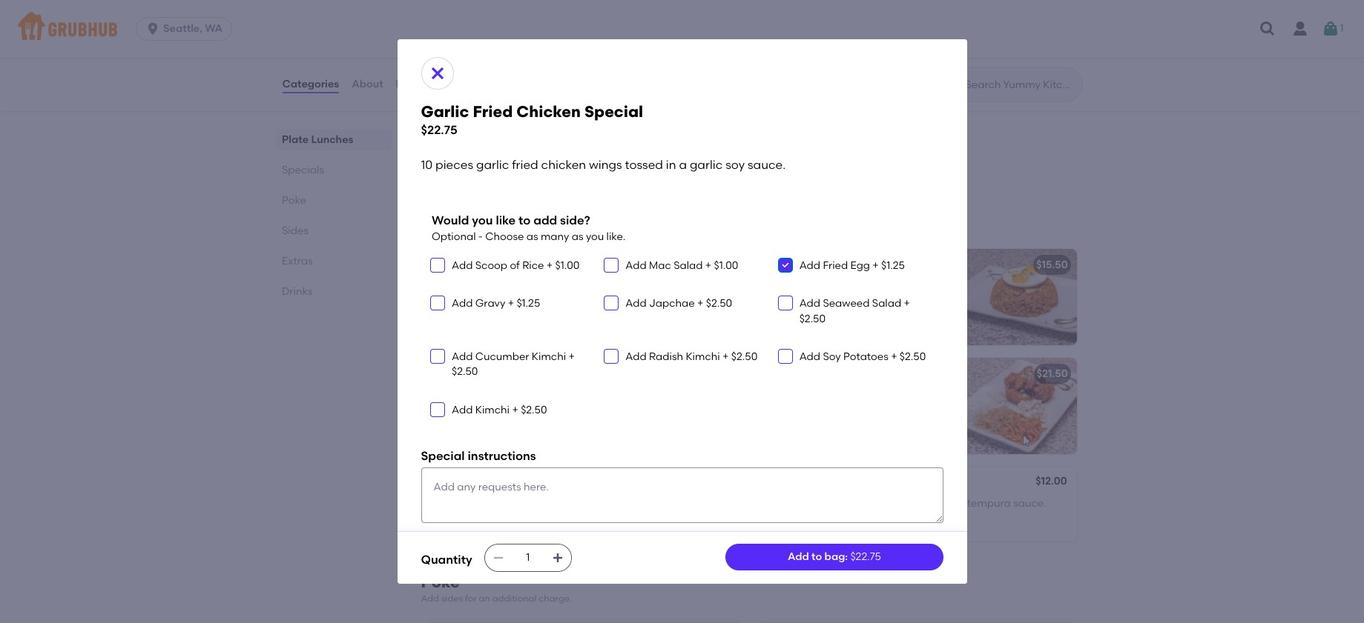 Task type: locate. For each thing, give the bounding box(es) containing it.
pieces up add kimchi + $2.50
[[445, 389, 478, 402]]

1 vertical spatial you
[[586, 230, 604, 243]]

svg image for add gravy
[[433, 299, 442, 308]]

hawaiian-
[[433, 30, 485, 43]]

0 horizontal spatial to
[[519, 214, 531, 228]]

kimchi inside add cucumber kimchi + $2.50
[[532, 351, 566, 363]]

add left 'gravy'
[[452, 298, 473, 310]]

0 vertical spatial pieces
[[435, 158, 473, 172]]

specials for specials
[[281, 164, 324, 177]]

korean for rice
[[433, 280, 469, 292]]

and left onions.
[[433, 513, 453, 526]]

spam,
[[765, 295, 796, 308]]

of inside fried rice with your choice of protein and peas, carrots, and onions.
[[566, 498, 576, 511]]

chicken for garlic fried chicken special
[[495, 368, 537, 381]]

1 horizontal spatial specials
[[421, 199, 488, 217]]

you left like.
[[586, 230, 604, 243]]

poke inside 'poke add sides for an additional charge.'
[[421, 573, 460, 592]]

rice up spicy korean fried rice with kimchi, spam, and pork belly, topped with 2 fried eggs.
[[831, 259, 853, 271]]

an
[[551, 219, 562, 230], [479, 594, 490, 604]]

about button
[[351, 58, 384, 111]]

+ down many
[[547, 260, 553, 272]]

add for add mac salad
[[626, 260, 647, 272]]

1 horizontal spatial as
[[572, 230, 583, 243]]

0 vertical spatial salad
[[674, 260, 703, 272]]

plate right "tempura"
[[519, 118, 546, 131]]

tossed
[[625, 158, 663, 172], [610, 389, 643, 402]]

svg image left seattle,
[[145, 22, 160, 36]]

add inside add cucumber kimchi + $2.50
[[452, 351, 473, 363]]

sides
[[513, 219, 535, 230], [441, 594, 463, 604]]

our
[[572, 45, 589, 58]]

an inside 'poke add sides for an additional charge.'
[[479, 594, 490, 604]]

0 horizontal spatial additional
[[492, 594, 536, 604]]

-
[[478, 230, 483, 243]]

1 vertical spatial soy
[[698, 389, 714, 402]]

fried inside fried rice with your choice of protein and peas, carrots, and onions.
[[433, 498, 458, 511]]

add inside add seaweed salad + $2.50
[[799, 298, 820, 310]]

sides inside specials à la carte items. add sides for an additional charge.
[[513, 219, 535, 230]]

1 horizontal spatial tempura
[[967, 498, 1011, 511]]

kimchi up spicy
[[765, 259, 800, 271]]

add left the cucumber
[[452, 351, 473, 363]]

1 vertical spatial pork
[[821, 295, 844, 308]]

0 vertical spatial 1
[[1340, 22, 1344, 35]]

0 vertical spatial a
[[679, 158, 687, 172]]

fried for house fried rice
[[467, 477, 493, 490]]

$2.50 inside add seaweed salad + $2.50
[[799, 313, 826, 325]]

of down marinated
[[471, 60, 481, 73]]

kimchi
[[765, 259, 800, 271], [532, 351, 566, 363], [686, 351, 720, 363], [475, 404, 510, 417]]

0 horizontal spatial an
[[479, 594, 490, 604]]

carte up optional
[[440, 219, 463, 230]]

rice up egg.
[[471, 280, 490, 292]]

plate left lunches
[[281, 134, 308, 146]]

0 vertical spatial la
[[429, 219, 437, 230]]

teriyaki.
[[525, 60, 564, 73]]

carte inside specials à la carte items. add sides for an additional charge.
[[440, 219, 463, 230]]

$22.75 down the reviews button
[[421, 123, 457, 137]]

wings
[[589, 158, 622, 172], [579, 389, 608, 402]]

svg image for add japchae
[[607, 299, 616, 308]]

like.
[[606, 230, 626, 243]]

1 vertical spatial la
[[775, 498, 784, 511]]

to right like
[[519, 214, 531, 228]]

1 horizontal spatial in
[[646, 389, 655, 402]]

1 horizontal spatial $1.00
[[714, 260, 738, 272]]

0 horizontal spatial in
[[489, 45, 497, 58]]

0 vertical spatial sides
[[513, 219, 535, 230]]

chicken inside 10 pieces garlic fried chicken wings tossed in a garlic soy sauce.
[[537, 389, 576, 402]]

0 horizontal spatial poke
[[281, 194, 306, 207]]

pieces right 6
[[825, 498, 858, 511]]

10 pieces garlic fried chicken wings tossed in a garlic soy sauce.
[[421, 158, 786, 172], [433, 389, 714, 417]]

marinated
[[433, 45, 486, 58]]

additional inside 'poke add sides for an additional charge.'
[[492, 594, 536, 604]]

0 vertical spatial specials
[[281, 164, 324, 177]]

$1.25
[[881, 260, 905, 272], [517, 298, 540, 310]]

you up -
[[472, 214, 493, 228]]

1 horizontal spatial sides
[[513, 219, 535, 230]]

2 as from the left
[[572, 230, 583, 243]]

garlic down reviews on the top of page
[[421, 103, 469, 121]]

$21.50
[[1037, 368, 1068, 381]]

special
[[584, 103, 643, 121], [539, 368, 577, 381], [877, 368, 915, 381], [421, 449, 465, 463]]

la right a
[[775, 498, 784, 511]]

and down add mac salad + $1.00
[[686, 280, 706, 292]]

for inside 'poke add sides for an additional charge.'
[[465, 594, 477, 604]]

fried for garlic fried chicken special $22.75
[[473, 103, 513, 121]]

reviews button
[[395, 58, 438, 111]]

0 vertical spatial plate
[[519, 118, 546, 131]]

tempura
[[471, 118, 516, 131]]

in inside hawaiian-style grilled chicken marinated in teriyaki sauce our version of chicken teriyaki.
[[489, 45, 497, 58]]

+
[[547, 260, 553, 272], [705, 260, 711, 272], [873, 260, 879, 272], [508, 298, 514, 310], [697, 298, 703, 310], [904, 298, 910, 310], [569, 351, 575, 363], [723, 351, 729, 363], [891, 351, 897, 363], [512, 404, 518, 417]]

fried left egg.
[[433, 295, 456, 308]]

fried for garlic fried chicken special
[[467, 368, 492, 381]]

chicken up the sauce
[[544, 30, 583, 43]]

chicken inside garlic fried chicken special $22.75
[[516, 103, 581, 121]]

0 vertical spatial additional
[[564, 219, 608, 230]]

0 horizontal spatial carte
[[440, 219, 463, 230]]

1 horizontal spatial additional
[[564, 219, 608, 230]]

2 vertical spatial a
[[657, 389, 664, 402]]

$15.50
[[1036, 259, 1068, 271]]

choose
[[485, 230, 524, 243]]

topped inside korean rice bowl topped with vegetables, bulgogi, and 1 fried egg. comes with a side of gochujang.
[[519, 280, 556, 292]]

korean down eggs. at the right of the page
[[765, 368, 802, 381]]

korean fried chicken special image
[[965, 358, 1077, 455]]

pork left belly,
[[821, 295, 844, 308]]

2 horizontal spatial sauce.
[[1013, 498, 1046, 511]]

10 up à
[[421, 158, 433, 172]]

0 horizontal spatial $22.75
[[421, 123, 457, 137]]

1 vertical spatial additional
[[492, 594, 536, 604]]

special down potatoes
[[877, 368, 915, 381]]

special for garlic fried chicken special $22.75
[[584, 103, 643, 121]]

1 vertical spatial topped
[[875, 295, 912, 308]]

add for add cucumber kimchi
[[452, 351, 473, 363]]

0 vertical spatial charge.
[[610, 219, 644, 230]]

add left bag:
[[788, 551, 809, 563]]

eggs.
[[790, 310, 818, 323]]

10
[[421, 158, 433, 172], [433, 389, 443, 402]]

0 horizontal spatial $1.25
[[517, 298, 540, 310]]

chicken down "add soy potatoes + $2.50"
[[832, 368, 874, 381]]

charge.
[[610, 219, 644, 230], [539, 594, 572, 604]]

special inside garlic fried chicken special $22.75
[[584, 103, 643, 121]]

0 vertical spatial in
[[489, 45, 497, 58]]

$1.25 right egg
[[881, 260, 905, 272]]

svg image down "vegetables,"
[[607, 299, 616, 308]]

and for 1
[[686, 280, 706, 292]]

fried inside garlic fried chicken special $22.75
[[473, 103, 513, 121]]

grilled
[[511, 30, 542, 43]]

add gravy + $1.25
[[452, 298, 540, 310]]

0 vertical spatial for
[[537, 219, 549, 230]]

poke up sides
[[281, 194, 306, 207]]

1 horizontal spatial topped
[[875, 295, 912, 308]]

0 horizontal spatial charge.
[[539, 594, 572, 604]]

1 horizontal spatial an
[[551, 219, 562, 230]]

of right side
[[577, 295, 587, 308]]

1 vertical spatial sides
[[441, 594, 463, 604]]

$22.75
[[421, 123, 457, 137], [850, 551, 881, 563]]

add
[[493, 219, 511, 230], [452, 260, 473, 272], [626, 260, 647, 272], [799, 260, 820, 272], [452, 298, 473, 310], [626, 298, 647, 310], [799, 298, 820, 310], [452, 351, 473, 363], [626, 351, 647, 363], [799, 351, 820, 363], [452, 404, 473, 417], [788, 551, 809, 563], [421, 594, 439, 604]]

0 vertical spatial topped
[[519, 280, 556, 292]]

+ right egg
[[873, 260, 879, 272]]

add down "vegetables,"
[[626, 298, 647, 310]]

svg image
[[1259, 20, 1277, 38], [1322, 20, 1340, 38], [428, 65, 446, 83], [607, 261, 616, 270], [607, 352, 616, 361], [433, 405, 442, 414], [492, 552, 504, 564], [552, 552, 564, 564]]

quantity
[[421, 553, 472, 568]]

0 horizontal spatial a
[[545, 295, 552, 308]]

0 vertical spatial poke
[[281, 194, 306, 207]]

$2.50
[[706, 298, 732, 310], [799, 313, 826, 325], [731, 351, 757, 363], [900, 351, 926, 363], [452, 366, 478, 378], [521, 404, 547, 417]]

plate lunches
[[281, 134, 353, 146]]

2 vertical spatial in
[[646, 389, 655, 402]]

6
[[816, 498, 822, 511]]

0 horizontal spatial 1
[[709, 280, 712, 292]]

chicken down teriyaki.
[[516, 103, 581, 121]]

salad inside add seaweed salad + $2.50
[[872, 298, 901, 310]]

as down side?
[[572, 230, 583, 243]]

add left egg
[[799, 260, 820, 272]]

fried for korean fried chicken special
[[804, 368, 830, 381]]

and inside korean rice bowl topped with vegetables, bulgogi, and 1 fried egg. comes with a side of gochujang.
[[686, 280, 706, 292]]

specials
[[281, 164, 324, 177], [421, 199, 488, 217]]

0 horizontal spatial as
[[526, 230, 538, 243]]

1 vertical spatial tossed
[[610, 389, 643, 402]]

salad right belly,
[[872, 298, 901, 310]]

10 pieces garlic fried chicken wings tossed in a garlic soy sauce. up side?
[[421, 158, 786, 172]]

sauce.
[[748, 158, 786, 172], [433, 404, 466, 417], [1013, 498, 1046, 511]]

0 vertical spatial carte
[[440, 219, 463, 230]]

additional
[[564, 219, 608, 230], [492, 594, 536, 604]]

la inside specials à la carte items. add sides for an additional charge.
[[429, 219, 437, 230]]

add left soy
[[799, 351, 820, 363]]

pieces
[[435, 158, 473, 172], [445, 389, 478, 402], [825, 498, 858, 511]]

svg image left egg.
[[433, 299, 442, 308]]

spicy
[[765, 280, 792, 292]]

1 horizontal spatial salad
[[872, 298, 901, 310]]

add left scoop
[[452, 260, 473, 272]]

+ down 'kimchi,' at the top right
[[904, 298, 910, 310]]

as down the add
[[526, 230, 538, 243]]

0 horizontal spatial plate
[[281, 134, 308, 146]]

2 horizontal spatial in
[[666, 158, 676, 172]]

chicken down add cucumber kimchi + $2.50
[[537, 389, 576, 402]]

1 vertical spatial wings
[[579, 389, 608, 402]]

categories
[[282, 78, 339, 90]]

shrimp
[[860, 498, 895, 511]]

+ down side
[[569, 351, 575, 363]]

belly,
[[846, 295, 872, 308]]

garlic up add kimchi + $2.50
[[433, 368, 464, 381]]

korean inside korean rice bowl topped with vegetables, bulgogi, and 1 fried egg. comes with a side of gochujang.
[[433, 280, 469, 292]]

add right spam,
[[799, 298, 820, 310]]

add left mac
[[626, 260, 647, 272]]

1 vertical spatial charge.
[[539, 594, 572, 604]]

1 vertical spatial garlic
[[433, 368, 464, 381]]

$2.50 for add cucumber kimchi + $2.50
[[452, 366, 478, 378]]

la
[[429, 219, 437, 230], [775, 498, 784, 511]]

$22.75 right bag:
[[850, 551, 881, 563]]

of right choice at the left bottom
[[566, 498, 576, 511]]

specials inside specials à la carte items. add sides for an additional charge.
[[421, 199, 488, 217]]

carte
[[440, 219, 463, 230], [787, 498, 814, 511]]

add for add japchae
[[626, 298, 647, 310]]

poke down quantity
[[421, 573, 460, 592]]

chicken down teriyaki
[[483, 60, 522, 73]]

poke for poke add sides for an additional charge.
[[421, 573, 460, 592]]

1 horizontal spatial charge.
[[610, 219, 644, 230]]

add up 'choose'
[[493, 219, 511, 230]]

add for add fried egg
[[799, 260, 820, 272]]

soy
[[823, 351, 841, 363]]

$1.25 down the bowl in the top of the page
[[517, 298, 540, 310]]

1 vertical spatial sauce.
[[433, 404, 466, 417]]

$1.00
[[555, 260, 580, 272], [714, 260, 738, 272]]

2 vertical spatial pieces
[[825, 498, 858, 511]]

1 horizontal spatial 1
[[1340, 22, 1344, 35]]

chicken
[[516, 103, 581, 121], [495, 368, 537, 381], [832, 368, 874, 381]]

1 horizontal spatial carte
[[787, 498, 814, 511]]

1 $1.00 from the left
[[555, 260, 580, 272]]

salad
[[674, 260, 703, 272], [872, 298, 901, 310]]

mac
[[649, 260, 671, 272]]

10 pieces garlic fried chicken wings tossed in a garlic soy sauce. down add cucumber kimchi + $2.50
[[433, 389, 714, 417]]

add left radish
[[626, 351, 647, 363]]

charge. up like.
[[610, 219, 644, 230]]

garlic inside garlic fried chicken special $22.75
[[421, 103, 469, 121]]

korean down kimchi fried rice
[[795, 280, 831, 292]]

1 horizontal spatial for
[[537, 219, 549, 230]]

0 horizontal spatial for
[[465, 594, 477, 604]]

0 horizontal spatial sides
[[441, 594, 463, 604]]

$2.50 inside add cucumber kimchi + $2.50
[[452, 366, 478, 378]]

1 vertical spatial plate
[[281, 134, 308, 146]]

rice up onions.
[[460, 498, 479, 511]]

svg image
[[145, 22, 160, 36], [433, 261, 442, 270], [781, 261, 790, 270], [433, 299, 442, 308], [607, 299, 616, 308], [781, 299, 790, 308], [433, 352, 442, 361], [781, 352, 790, 361]]

chicken down the cucumber
[[495, 368, 537, 381]]

2 $1.00 from the left
[[714, 260, 738, 272]]

with
[[903, 30, 924, 43], [559, 280, 580, 292], [880, 280, 901, 292], [521, 295, 542, 308], [914, 295, 935, 308], [482, 498, 503, 511], [944, 498, 965, 511]]

$22.75 inside garlic fried chicken special $22.75
[[421, 123, 457, 137]]

svg image left soy
[[781, 352, 790, 361]]

0 horizontal spatial specials
[[281, 164, 324, 177]]

topped inside spicy korean fried rice with kimchi, spam, and pork belly, topped with 2 fried eggs.
[[875, 295, 912, 308]]

chicken for garlic fried chicken special $22.75
[[516, 103, 581, 121]]

topped
[[519, 280, 556, 292], [875, 295, 912, 308]]

specials down "plate lunches"
[[281, 164, 324, 177]]

and inside spicy korean fried rice with kimchi, spam, and pork belly, topped with 2 fried eggs.
[[799, 295, 819, 308]]

2 horizontal spatial a
[[679, 158, 687, 172]]

$15.95
[[704, 257, 735, 270]]

sides up 'choose'
[[513, 219, 535, 230]]

for down quantity
[[465, 594, 477, 604]]

0 horizontal spatial la
[[429, 219, 437, 230]]

japchae
[[649, 298, 695, 310]]

+ right potatoes
[[891, 351, 897, 363]]

a
[[679, 158, 687, 172], [545, 295, 552, 308], [657, 389, 664, 402]]

carte left 6
[[787, 498, 814, 511]]

svg image down optional
[[433, 261, 442, 270]]

1 vertical spatial poke
[[421, 573, 460, 592]]

svg image inside the seattle, wa button
[[145, 22, 160, 36]]

+ inside add seaweed salad + $2.50
[[904, 298, 910, 310]]

rice inside fried rice with your choice of protein and peas, carrots, and onions.
[[460, 498, 479, 511]]

1 horizontal spatial la
[[775, 498, 784, 511]]

charge. down input item quantity number field
[[539, 594, 572, 604]]

topped down the add scoop of rice + $1.00
[[519, 280, 556, 292]]

korean down bibimbap
[[433, 280, 469, 292]]

and left the peas,
[[617, 498, 637, 511]]

additional up like.
[[564, 219, 608, 230]]

korean for fried
[[765, 368, 802, 381]]

add for add radish kimchi
[[626, 351, 647, 363]]

house
[[433, 477, 465, 490]]

0 horizontal spatial you
[[472, 214, 493, 228]]

garlic fried chicken special
[[433, 368, 577, 381]]

rice down many
[[522, 260, 544, 272]]

10 down garlic fried chicken special
[[433, 389, 443, 402]]

kimchi right the cucumber
[[532, 351, 566, 363]]

for
[[537, 219, 549, 230], [465, 594, 477, 604]]

rice inside korean rice bowl topped with vegetables, bulgogi, and 1 fried egg. comes with a side of gochujang.
[[471, 280, 490, 292]]

and up eggs. at the right of the page
[[799, 295, 819, 308]]

salad right mac
[[674, 260, 703, 272]]

as
[[526, 230, 538, 243], [572, 230, 583, 243]]

0 vertical spatial soy
[[726, 158, 745, 172]]

add up special instructions
[[452, 404, 473, 417]]

0 horizontal spatial topped
[[519, 280, 556, 292]]

to inside the would you like to add side? optional - choose as many as you like.
[[519, 214, 531, 228]]

1 tempura from the left
[[897, 498, 941, 511]]

sauce
[[539, 45, 570, 58]]

to left bag:
[[812, 551, 822, 563]]

add inside specials à la carte items. add sides for an additional charge.
[[493, 219, 511, 230]]

0 vertical spatial sauce.
[[748, 158, 786, 172]]

svg image inside the 1 button
[[1322, 20, 1340, 38]]

1 horizontal spatial to
[[812, 551, 822, 563]]

1 horizontal spatial $22.75
[[850, 551, 881, 563]]

0 horizontal spatial salad
[[674, 260, 703, 272]]

1 vertical spatial $22.75
[[850, 551, 881, 563]]

1 horizontal spatial you
[[586, 230, 604, 243]]

la right à
[[429, 219, 437, 230]]

svg image up spicy
[[781, 261, 790, 270]]

additional down input item quantity number field
[[492, 594, 536, 604]]

1 horizontal spatial poke
[[421, 573, 460, 592]]

for up many
[[537, 219, 549, 230]]

0 horizontal spatial $1.00
[[555, 260, 580, 272]]

1 vertical spatial an
[[479, 594, 490, 604]]

fried inside korean rice bowl topped with vegetables, bulgogi, and 1 fried egg. comes with a side of gochujang.
[[433, 295, 456, 308]]

topped down 'kimchi,' at the top right
[[875, 295, 912, 308]]

svg image for add soy potatoes
[[781, 352, 790, 361]]

special for garlic fried chicken special
[[539, 368, 577, 381]]

svg image down spicy
[[781, 299, 790, 308]]

+ inside add cucumber kimchi + $2.50
[[569, 351, 575, 363]]

sides inside 'poke add sides for an additional charge.'
[[441, 594, 463, 604]]

1 vertical spatial to
[[812, 551, 822, 563]]

0 vertical spatial $22.75
[[421, 123, 457, 137]]

special up house
[[421, 449, 465, 463]]

bag:
[[825, 551, 848, 563]]

korean
[[433, 280, 469, 292], [795, 280, 831, 292], [765, 368, 802, 381]]

rice
[[471, 280, 490, 292], [859, 280, 877, 292], [460, 498, 479, 511]]

1 vertical spatial specials
[[421, 199, 488, 217]]

add for add gravy
[[452, 298, 473, 310]]

fried down spam,
[[765, 310, 788, 323]]

of
[[471, 60, 481, 73], [510, 260, 520, 272], [577, 295, 587, 308], [566, 498, 576, 511]]

1 vertical spatial 10 pieces garlic fried chicken wings tossed in a garlic soy sauce.
[[433, 389, 714, 417]]

1 horizontal spatial plate
[[519, 118, 546, 131]]

poke add sides for an additional charge.
[[421, 573, 572, 604]]

chicken
[[544, 30, 583, 43], [483, 60, 522, 73], [541, 158, 586, 172], [537, 389, 576, 402]]

soy
[[726, 158, 745, 172], [698, 389, 714, 402]]

garlic
[[476, 158, 509, 172], [690, 158, 723, 172], [481, 389, 509, 402], [667, 389, 695, 402]]

0 vertical spatial pork
[[832, 30, 855, 43]]

and
[[686, 280, 706, 292], [799, 295, 819, 308], [617, 498, 637, 511], [433, 513, 453, 526]]

0 horizontal spatial soy
[[698, 389, 714, 402]]



Task type: vqa. For each thing, say whether or not it's contained in the screenshot.
add
yes



Task type: describe. For each thing, give the bounding box(es) containing it.
fried down garlic fried chicken special $22.75 on the top
[[512, 158, 538, 172]]

1 horizontal spatial a
[[657, 389, 664, 402]]

for inside specials à la carte items. add sides for an additional charge.
[[537, 219, 549, 230]]

svg image for add seaweed salad
[[781, 299, 790, 308]]

add radish kimchi + $2.50
[[626, 351, 757, 363]]

add for add seaweed salad
[[799, 298, 820, 310]]

optional
[[432, 230, 476, 243]]

add kimchi + $2.50
[[452, 404, 547, 417]]

bibimbap
[[433, 259, 483, 271]]

a
[[765, 498, 773, 511]]

shoulder
[[857, 30, 901, 43]]

2
[[938, 295, 943, 308]]

an inside specials à la carte items. add sides for an additional charge.
[[551, 219, 562, 230]]

add inside 'poke add sides for an additional charge.'
[[421, 594, 439, 604]]

1 vertical spatial $1.25
[[517, 298, 540, 310]]

pork inside spicy korean fried rice with kimchi, spam, and pork belly, topped with 2 fried eggs.
[[821, 295, 844, 308]]

svg image for add fried egg
[[781, 261, 790, 270]]

spicy korean fried rice with kimchi, spam, and pork belly, topped with 2 fried eggs.
[[765, 280, 943, 323]]

svg image for seattle, wa
[[145, 22, 160, 36]]

onions.
[[455, 513, 491, 526]]

1 horizontal spatial soy
[[726, 158, 745, 172]]

many
[[541, 230, 569, 243]]

slow roasted pork shoulder with cabbage. button
[[756, 0, 1077, 96]]

garlic for garlic fried chicken special
[[433, 368, 464, 381]]

korean inside spicy korean fried rice with kimchi, spam, and pork belly, topped with 2 fried eggs.
[[795, 280, 831, 292]]

with inside "button"
[[903, 30, 924, 43]]

egg.
[[458, 295, 480, 308]]

teriyaki
[[500, 45, 537, 58]]

kimchi,
[[903, 280, 939, 292]]

1 vertical spatial in
[[666, 158, 676, 172]]

1 vertical spatial pieces
[[445, 389, 478, 402]]

garlic for garlic fried chicken special $22.75
[[421, 103, 469, 121]]

fried down garlic fried chicken special
[[512, 389, 535, 402]]

reviews
[[396, 78, 437, 90]]

add japchae + $2.50
[[626, 298, 732, 310]]

kimchi right radish
[[686, 351, 720, 363]]

1 horizontal spatial sauce.
[[748, 158, 786, 172]]

roasted
[[791, 30, 830, 43]]

svg image for add cucumber kimchi
[[433, 352, 442, 361]]

about
[[352, 78, 383, 90]]

add seaweed salad + $2.50
[[799, 298, 910, 325]]

korean rice bowl topped with vegetables, bulgogi, and 1 fried egg. comes with a side of gochujang.
[[433, 280, 712, 308]]

sides
[[281, 225, 308, 237]]

of inside hawaiian-style grilled chicken marinated in teriyaki sauce our version of chicken teriyaki.
[[471, 60, 481, 73]]

and for pork
[[799, 295, 819, 308]]

egg
[[850, 260, 870, 272]]

Input item quantity number field
[[512, 545, 544, 572]]

2 vertical spatial sauce.
[[1013, 498, 1046, 511]]

choice
[[530, 498, 564, 511]]

bbq chicken plate image
[[633, 0, 744, 96]]

extras
[[281, 255, 312, 268]]

shrimp tempura plate button
[[424, 108, 744, 168]]

your
[[505, 498, 527, 511]]

0 vertical spatial you
[[472, 214, 493, 228]]

style
[[485, 30, 508, 43]]

instructions
[[468, 449, 536, 463]]

+ down the bowl in the top of the page
[[508, 298, 514, 310]]

0 vertical spatial $1.25
[[881, 260, 905, 272]]

+ right japchae
[[697, 298, 703, 310]]

of up the bowl in the top of the page
[[510, 260, 520, 272]]

rice for carrots,
[[460, 498, 479, 511]]

1 inside button
[[1340, 22, 1344, 35]]

chicken for korean fried chicken special
[[832, 368, 874, 381]]

$2.50 for add seaweed salad + $2.50
[[799, 313, 826, 325]]

$2.50 for add soy potatoes + $2.50
[[900, 351, 926, 363]]

hawaiian-style grilled chicken marinated in teriyaki sauce our version of chicken teriyaki.
[[433, 30, 589, 73]]

a inside korean rice bowl topped with vegetables, bulgogi, and 1 fried egg. comes with a side of gochujang.
[[545, 295, 552, 308]]

+ down garlic fried chicken special
[[512, 404, 518, 417]]

1 inside korean rice bowl topped with vegetables, bulgogi, and 1 fried egg. comes with a side of gochujang.
[[709, 280, 712, 292]]

side?
[[560, 214, 590, 228]]

comes
[[483, 295, 519, 308]]

bowl
[[493, 280, 517, 292]]

hawaiian-style grilled chicken marinated in teriyaki sauce our version of chicken teriyaki. button
[[424, 0, 744, 96]]

rice for house fried rice
[[496, 477, 518, 490]]

1 as from the left
[[526, 230, 538, 243]]

1 vertical spatial 10
[[433, 389, 443, 402]]

lunches
[[311, 134, 353, 146]]

fried up seaweed on the top right
[[833, 280, 856, 292]]

fried for kimchi fried rice
[[803, 259, 828, 271]]

2 tempura from the left
[[967, 498, 1011, 511]]

items.
[[465, 219, 491, 230]]

and for peas,
[[617, 498, 637, 511]]

kimchi fried rice image
[[965, 249, 1077, 346]]

charge. inside 'poke add sides for an additional charge.'
[[539, 594, 572, 604]]

salad for add mac salad
[[674, 260, 703, 272]]

1 horizontal spatial rice
[[522, 260, 544, 272]]

1 button
[[1322, 16, 1344, 42]]

fried rice with your choice of protein and peas, carrots, and onions.
[[433, 498, 708, 526]]

house fried rice
[[433, 477, 518, 490]]

slow roasted pork shoulder with cabbage.
[[765, 30, 976, 43]]

chicken down garlic fried chicken special $22.75 on the top
[[541, 158, 586, 172]]

peas,
[[640, 498, 667, 511]]

0 horizontal spatial sauce.
[[433, 404, 466, 417]]

$12.00
[[1036, 475, 1067, 488]]

would
[[432, 214, 469, 228]]

special instructions
[[421, 449, 536, 463]]

rice inside spicy korean fried rice with kimchi, spam, and pork belly, topped with 2 fried eggs.
[[859, 280, 877, 292]]

fried for add fried egg + $1.25
[[823, 260, 848, 272]]

bulgogi,
[[643, 280, 684, 292]]

rice for kimchi fried rice
[[831, 259, 853, 271]]

salad for add seaweed salad
[[872, 298, 901, 310]]

specials for specials à la carte items. add sides for an additional charge.
[[421, 199, 488, 217]]

carrots,
[[669, 498, 708, 511]]

0 vertical spatial tossed
[[625, 158, 663, 172]]

add for add soy potatoes
[[799, 351, 820, 363]]

svg image for add scoop of rice
[[433, 261, 442, 270]]

0 vertical spatial 10
[[421, 158, 433, 172]]

with inside fried rice with your choice of protein and peas, carrots, and onions.
[[482, 498, 503, 511]]

Search Yummy Kitchen search field
[[964, 78, 1077, 92]]

+ right radish
[[723, 351, 729, 363]]

0 vertical spatial wings
[[589, 158, 622, 172]]

charge. inside specials à la carte items. add sides for an additional charge.
[[610, 219, 644, 230]]

kimchi fried rice
[[765, 259, 853, 271]]

add for add kimchi
[[452, 404, 473, 417]]

garlic fried chicken special $22.75
[[421, 103, 643, 137]]

tossed inside 10 pieces garlic fried chicken wings tossed in a garlic soy sauce.
[[610, 389, 643, 402]]

poke for poke
[[281, 194, 306, 207]]

protein
[[579, 498, 615, 511]]

vegetables,
[[582, 280, 640, 292]]

wa
[[205, 22, 222, 35]]

à
[[421, 219, 427, 230]]

seattle, wa
[[163, 22, 222, 35]]

gravy
[[475, 298, 505, 310]]

shrimp
[[433, 118, 469, 131]]

Special instructions text field
[[421, 468, 943, 523]]

categories button
[[281, 58, 340, 111]]

additional inside specials à la carte items. add sides for an additional charge.
[[564, 219, 608, 230]]

like
[[496, 214, 516, 228]]

seattle, wa button
[[136, 17, 238, 41]]

+ up add japchae + $2.50
[[705, 260, 711, 272]]

seaweed
[[823, 298, 870, 310]]

of inside korean rice bowl topped with vegetables, bulgogi, and 1 fried egg. comes with a side of gochujang.
[[577, 295, 587, 308]]

side
[[554, 295, 575, 308]]

potatoes
[[843, 351, 888, 363]]

scoop
[[475, 260, 507, 272]]

specials à la carte items. add sides for an additional charge.
[[421, 199, 644, 230]]

kimchi down garlic fried chicken special
[[475, 404, 510, 417]]

add soy potatoes + $2.50
[[799, 351, 926, 363]]

add fried egg + $1.25
[[799, 260, 905, 272]]

add
[[534, 214, 557, 228]]

main navigation navigation
[[0, 0, 1364, 58]]

1 vertical spatial carte
[[787, 498, 814, 511]]

plate inside shrimp tempura plate button
[[519, 118, 546, 131]]

shrimp tempura plate
[[433, 118, 546, 131]]

0 vertical spatial 10 pieces garlic fried chicken wings tossed in a garlic soy sauce.
[[421, 158, 786, 172]]

special for korean fried chicken special
[[877, 368, 915, 381]]

$2.50 for add radish kimchi + $2.50
[[731, 351, 757, 363]]

a la carte 6 pieces shrimp tempura with tempura sauce.
[[765, 498, 1046, 511]]

gochujang.
[[590, 295, 647, 308]]

would you like to add side? optional - choose as many as you like.
[[432, 214, 626, 243]]

version
[[433, 60, 468, 73]]

cabbage.
[[927, 30, 976, 43]]

drinks
[[281, 286, 312, 298]]

rice for fried
[[471, 280, 490, 292]]

add to bag: $22.75
[[788, 551, 881, 563]]

radish
[[649, 351, 683, 363]]

add for add scoop of rice
[[452, 260, 473, 272]]

cucumber
[[475, 351, 529, 363]]

add scoop of rice + $1.00
[[452, 260, 580, 272]]

korean fried chicken special
[[765, 368, 915, 381]]

pork inside "button"
[[832, 30, 855, 43]]



